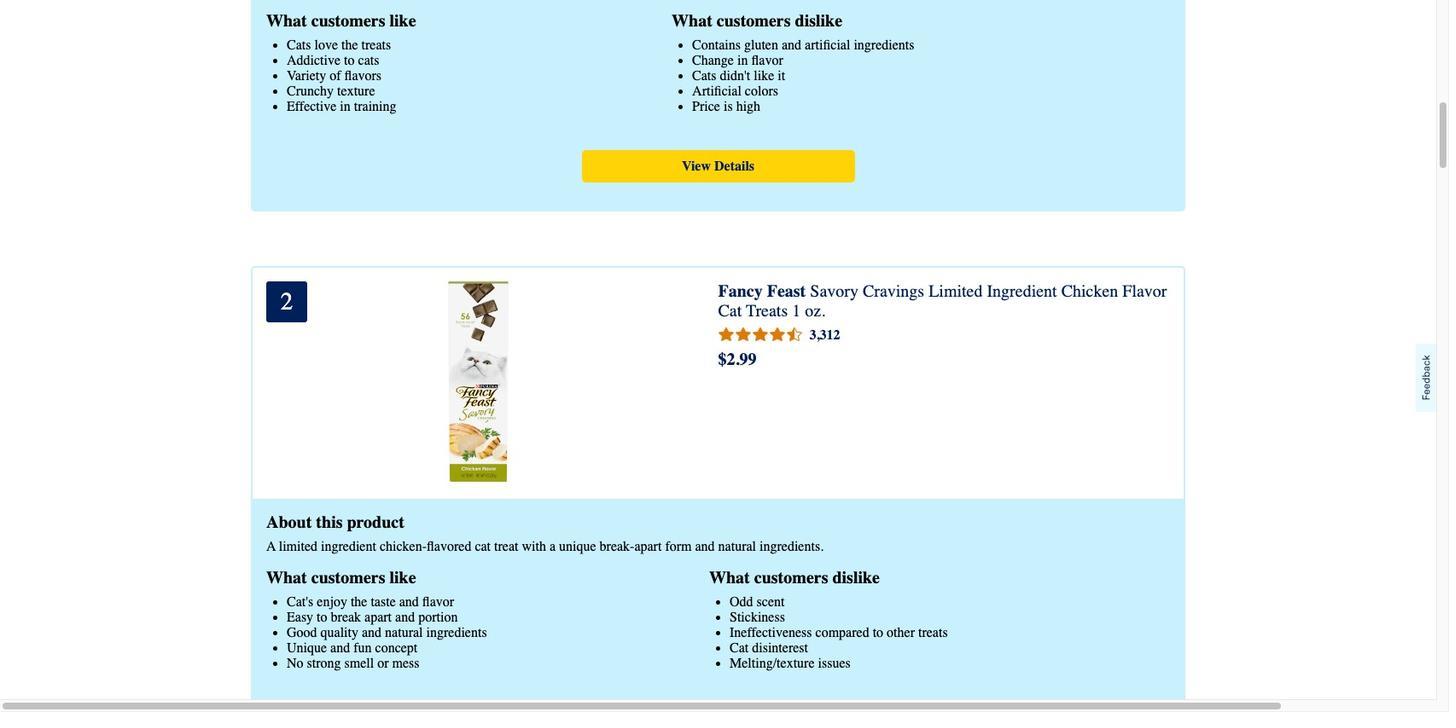 Task type: describe. For each thing, give the bounding box(es) containing it.
to for what customers like
[[344, 53, 355, 68]]

portion
[[418, 610, 458, 626]]

what for what customers dislike odd scent stickiness ineffectiveness compared to other treats cat disinterest melting/texture issues
[[710, 568, 750, 588]]

effective
[[287, 99, 337, 114]]

what customers like cat's enjoy the taste and flavor easy to break apart and portion good quality and natural ingredients unique and fun concept no strong smell or mess
[[266, 568, 487, 672]]

and right taste
[[399, 595, 419, 610]]

artificial
[[693, 83, 742, 99]]

what customers dislike odd scent stickiness ineffectiveness compared to other treats cat disinterest melting/texture issues
[[710, 568, 948, 672]]

fun
[[354, 641, 372, 656]]

compared
[[816, 626, 870, 641]]

of
[[330, 68, 341, 83]]

apart inside about this product a limited ingredient chicken-flavored cat treat with a unique break-apart form and natural ingredients.
[[635, 539, 662, 555]]

like for what customers like cat's enjoy the taste and flavor easy to break apart and portion good quality and natural ingredients unique and fun concept no strong smell or mess
[[390, 568, 416, 588]]

view
[[682, 159, 711, 174]]

in inside what customers like cats love the treats addictive to cats variety of flavors crunchy texture effective in training
[[340, 99, 351, 114]]

limited
[[929, 281, 983, 301]]

smell
[[345, 656, 374, 672]]

strong
[[307, 656, 341, 672]]

change
[[693, 53, 734, 68]]

taste
[[371, 595, 396, 610]]

issues
[[818, 656, 851, 672]]

what for what customers dislike contains gluten and artificial ingredients change in flavor cats didn't like it artificial colors price is high
[[672, 11, 713, 30]]

2
[[281, 287, 293, 316]]

break-
[[600, 539, 635, 555]]

form
[[665, 539, 692, 555]]

treats inside the what customers dislike odd scent stickiness ineffectiveness compared to other treats cat disinterest melting/texture issues
[[919, 626, 948, 641]]

treat
[[494, 539, 519, 555]]

and left fun
[[331, 641, 350, 656]]

the for what customers like cats love the treats addictive to cats variety of flavors crunchy texture effective in training
[[342, 37, 358, 53]]

and up concept
[[395, 610, 415, 626]]

what customers like cats love the treats addictive to cats variety of flavors crunchy texture effective in training
[[266, 11, 416, 114]]

cats inside what customers like cats love the treats addictive to cats variety of flavors crunchy texture effective in training
[[287, 37, 311, 53]]

flavors
[[345, 68, 382, 83]]

it
[[778, 68, 786, 83]]

cat's
[[287, 595, 314, 610]]

and inside about this product a limited ingredient chicken-flavored cat treat with a unique break-apart form and natural ingredients.
[[695, 539, 715, 555]]

variety
[[287, 68, 326, 83]]

natural inside what customers like cat's enjoy the taste and flavor easy to break apart and portion good quality and natural ingredients unique and fun concept no strong smell or mess
[[385, 626, 423, 641]]

3,312
[[810, 328, 841, 343]]

chicken
[[1062, 281, 1119, 301]]

melting/texture
[[730, 656, 815, 672]]

customers for what customers dislike odd scent stickiness ineffectiveness compared to other treats cat disinterest melting/texture issues
[[755, 568, 829, 588]]

colors
[[745, 83, 779, 99]]

dislike for what customers dislike odd scent stickiness ineffectiveness compared to other treats cat disinterest melting/texture issues
[[833, 568, 880, 588]]

a
[[266, 539, 276, 555]]

cats inside what customers dislike contains gluten and artificial ingredients change in flavor cats didn't like it artificial colors price is high
[[693, 68, 717, 83]]

flavored
[[427, 539, 472, 555]]

treats
[[746, 301, 788, 321]]

$2.99
[[718, 350, 757, 369]]

break
[[331, 610, 361, 626]]

savory cravings limited ingredient chicken flavor cat treats 1 oz.
[[718, 281, 1168, 321]]

oz.
[[805, 301, 826, 321]]

limited
[[279, 539, 318, 555]]

addictive
[[287, 53, 341, 68]]

fancy
[[718, 281, 763, 301]]

cat inside the what customers dislike odd scent stickiness ineffectiveness compared to other treats cat disinterest melting/texture issues
[[730, 641, 749, 656]]

chicken-
[[380, 539, 427, 555]]

and right break
[[362, 626, 382, 641]]

ingredients inside what customers like cat's enjoy the taste and flavor easy to break apart and portion good quality and natural ingredients unique and fun concept no strong smell or mess
[[426, 626, 487, 641]]

no
[[287, 656, 304, 672]]

scent
[[757, 595, 785, 610]]

savory
[[810, 281, 859, 301]]



Task type: locate. For each thing, give the bounding box(es) containing it.
artificial
[[805, 37, 851, 53]]

customers inside the what customers dislike odd scent stickiness ineffectiveness compared to other treats cat disinterest melting/texture issues
[[755, 568, 829, 588]]

treats right other
[[919, 626, 948, 641]]

1 vertical spatial like
[[754, 68, 775, 83]]

customers for what customers like cat's enjoy the taste and flavor easy to break apart and portion good quality and natural ingredients unique and fun concept no strong smell or mess
[[311, 568, 385, 588]]

apart inside what customers like cat's enjoy the taste and flavor easy to break apart and portion good quality and natural ingredients unique and fun concept no strong smell or mess
[[365, 610, 392, 626]]

1 vertical spatial the
[[351, 595, 367, 610]]

1 vertical spatial dislike
[[833, 568, 880, 588]]

in
[[738, 53, 748, 68], [340, 99, 351, 114]]

enjoy
[[317, 595, 347, 610]]

training
[[354, 99, 397, 114]]

the inside what customers like cats love the treats addictive to cats variety of flavors crunchy texture effective in training
[[342, 37, 358, 53]]

a
[[550, 539, 556, 555]]

flavor
[[1123, 281, 1168, 301]]

customers inside what customers dislike contains gluten and artificial ingredients change in flavor cats didn't like it artificial colors price is high
[[717, 11, 791, 30]]

ingredients
[[854, 37, 915, 53], [426, 626, 487, 641]]

ingredient
[[987, 281, 1058, 301]]

odd
[[730, 595, 754, 610]]

unique
[[287, 641, 327, 656]]

apart left form
[[635, 539, 662, 555]]

love
[[315, 37, 338, 53]]

unique
[[559, 539, 596, 555]]

what up odd
[[710, 568, 750, 588]]

cats
[[358, 53, 379, 68]]

customers up enjoy
[[311, 568, 385, 588]]

with
[[522, 539, 546, 555]]

0 horizontal spatial apart
[[365, 610, 392, 626]]

0 vertical spatial cats
[[287, 37, 311, 53]]

disinterest
[[752, 641, 809, 656]]

natural left ingredients.
[[719, 539, 756, 555]]

details
[[715, 159, 755, 174]]

apart right break
[[365, 610, 392, 626]]

dislike up compared
[[833, 568, 880, 588]]

ingredients right concept
[[426, 626, 487, 641]]

what
[[266, 11, 307, 30], [672, 11, 713, 30], [266, 568, 307, 588], [710, 568, 750, 588]]

0 horizontal spatial flavor
[[423, 595, 454, 610]]

0 horizontal spatial cats
[[287, 37, 311, 53]]

0 vertical spatial flavor
[[752, 53, 784, 68]]

1 horizontal spatial treats
[[919, 626, 948, 641]]

cravings
[[863, 281, 925, 301]]

what customers dislike contains gluten and artificial ingredients change in flavor cats didn't like it artificial colors price is high
[[672, 11, 915, 114]]

flavor up colors
[[752, 53, 784, 68]]

customers for what customers like cats love the treats addictive to cats variety of flavors crunchy texture effective in training
[[311, 11, 385, 30]]

2 horizontal spatial to
[[873, 626, 884, 641]]

0 vertical spatial natural
[[719, 539, 756, 555]]

other
[[887, 626, 915, 641]]

dislike inside what customers dislike contains gluten and artificial ingredients change in flavor cats didn't like it artificial colors price is high
[[795, 11, 843, 30]]

what for what customers like cat's enjoy the taste and flavor easy to break apart and portion good quality and natural ingredients unique and fun concept no strong smell or mess
[[266, 568, 307, 588]]

stickiness
[[730, 610, 785, 626]]

1 horizontal spatial in
[[738, 53, 748, 68]]

and inside what customers dislike contains gluten and artificial ingredients change in flavor cats didn't like it artificial colors price is high
[[782, 37, 802, 53]]

feedback image
[[1416, 344, 1437, 412]]

like inside what customers like cats love the treats addictive to cats variety of flavors crunchy texture effective in training
[[390, 11, 416, 30]]

texture
[[337, 83, 375, 99]]

2 vertical spatial like
[[390, 568, 416, 588]]

to right "easy"
[[317, 610, 327, 626]]

the left taste
[[351, 595, 367, 610]]

apart
[[635, 539, 662, 555], [365, 610, 392, 626]]

cat down stickiness
[[730, 641, 749, 656]]

cats up price
[[693, 68, 717, 83]]

1 horizontal spatial flavor
[[752, 53, 784, 68]]

cat inside savory cravings limited ingredient chicken flavor cat treats 1 oz.
[[718, 301, 742, 321]]

to inside what customers like cats love the treats addictive to cats variety of flavors crunchy texture effective in training
[[344, 53, 355, 68]]

good
[[287, 626, 317, 641]]

1 vertical spatial natural
[[385, 626, 423, 641]]

what for what customers like cats love the treats addictive to cats variety of flavors crunchy texture effective in training
[[266, 11, 307, 30]]

customers down ingredients.
[[755, 568, 829, 588]]

natural
[[719, 539, 756, 555], [385, 626, 423, 641]]

1 vertical spatial cats
[[693, 68, 717, 83]]

like for what customers like cats love the treats addictive to cats variety of flavors crunchy texture effective in training
[[390, 11, 416, 30]]

what up contains at top
[[672, 11, 713, 30]]

ingredient
[[321, 539, 376, 555]]

1 vertical spatial treats
[[919, 626, 948, 641]]

the
[[342, 37, 358, 53], [351, 595, 367, 610]]

ingredients inside what customers dislike contains gluten and artificial ingredients change in flavor cats didn't like it artificial colors price is high
[[854, 37, 915, 53]]

flavor
[[752, 53, 784, 68], [423, 595, 454, 610]]

1 vertical spatial flavor
[[423, 595, 454, 610]]

to for what customers dislike
[[873, 626, 884, 641]]

fancy feast savory cravings limited ingredient chicken flavor cat treats  1 oz. fancy feast savory cravings cat treats is a treat that most cats i think will enjoy image
[[378, 281, 579, 482]]

what inside what customers like cats love the treats addictive to cats variety of flavors crunchy texture effective in training
[[266, 11, 307, 30]]

0 horizontal spatial in
[[340, 99, 351, 114]]

customers up love
[[311, 11, 385, 30]]

what up addictive
[[266, 11, 307, 30]]

about
[[266, 513, 312, 532]]

ingredients right artificial
[[854, 37, 915, 53]]

flavor right taste
[[423, 595, 454, 610]]

or
[[378, 656, 389, 672]]

view details link
[[582, 150, 855, 182]]

dislike
[[795, 11, 843, 30], [833, 568, 880, 588]]

the inside what customers like cat's enjoy the taste and flavor easy to break apart and portion good quality and natural ingredients unique and fun concept no strong smell or mess
[[351, 595, 367, 610]]

about this product a limited ingredient chicken-flavored cat treat with a unique break-apart form and natural ingredients.
[[266, 513, 824, 555]]

view details
[[682, 159, 755, 174]]

0 vertical spatial ingredients
[[854, 37, 915, 53]]

this
[[316, 513, 343, 532]]

cat
[[718, 301, 742, 321], [730, 641, 749, 656]]

flavor inside what customers dislike contains gluten and artificial ingredients change in flavor cats didn't like it artificial colors price is high
[[752, 53, 784, 68]]

0 vertical spatial the
[[342, 37, 358, 53]]

cats left love
[[287, 37, 311, 53]]

and right gluten at the right of the page
[[782, 37, 802, 53]]

natural inside about this product a limited ingredient chicken-flavored cat treat with a unique break-apart form and natural ingredients.
[[719, 539, 756, 555]]

0 vertical spatial apart
[[635, 539, 662, 555]]

0 vertical spatial cat
[[718, 301, 742, 321]]

and
[[782, 37, 802, 53], [695, 539, 715, 555], [399, 595, 419, 610], [395, 610, 415, 626], [362, 626, 382, 641], [331, 641, 350, 656]]

1 horizontal spatial ingredients
[[854, 37, 915, 53]]

what inside what customers like cat's enjoy the taste and flavor easy to break apart and portion good quality and natural ingredients unique and fun concept no strong smell or mess
[[266, 568, 307, 588]]

easy
[[287, 610, 313, 626]]

concept
[[375, 641, 418, 656]]

what up cat's
[[266, 568, 307, 588]]

1 vertical spatial ingredients
[[426, 626, 487, 641]]

like inside what customers dislike contains gluten and artificial ingredients change in flavor cats didn't like it artificial colors price is high
[[754, 68, 775, 83]]

to inside the what customers dislike odd scent stickiness ineffectiveness compared to other treats cat disinterest melting/texture issues
[[873, 626, 884, 641]]

1 vertical spatial apart
[[365, 610, 392, 626]]

quality
[[321, 626, 359, 641]]

the right love
[[342, 37, 358, 53]]

crunchy
[[287, 83, 334, 99]]

gluten
[[744, 37, 779, 53]]

0 horizontal spatial to
[[317, 610, 327, 626]]

to left other
[[873, 626, 884, 641]]

the for what customers like cat's enjoy the taste and flavor easy to break apart and portion good quality and natural ingredients unique and fun concept no strong smell or mess
[[351, 595, 367, 610]]

1 horizontal spatial apart
[[635, 539, 662, 555]]

high
[[737, 99, 761, 114]]

natural up mess
[[385, 626, 423, 641]]

feast
[[767, 281, 806, 301]]

flavor inside what customers like cat's enjoy the taste and flavor easy to break apart and portion good quality and natural ingredients unique and fun concept no strong smell or mess
[[423, 595, 454, 610]]

cat left treats
[[718, 301, 742, 321]]

dislike up artificial
[[795, 11, 843, 30]]

price
[[693, 99, 721, 114]]

1 vertical spatial in
[[340, 99, 351, 114]]

customers
[[311, 11, 385, 30], [717, 11, 791, 30], [311, 568, 385, 588], [755, 568, 829, 588]]

1
[[792, 301, 801, 321]]

treats up flavors
[[362, 37, 391, 53]]

ingredients.
[[760, 539, 824, 555]]

ineffectiveness
[[730, 626, 812, 641]]

dislike for what customers dislike contains gluten and artificial ingredients change in flavor cats didn't like it artificial colors price is high
[[795, 11, 843, 30]]

in right change
[[738, 53, 748, 68]]

treats
[[362, 37, 391, 53], [919, 626, 948, 641]]

is
[[724, 99, 733, 114]]

in left training
[[340, 99, 351, 114]]

what inside what customers dislike contains gluten and artificial ingredients change in flavor cats didn't like it artificial colors price is high
[[672, 11, 713, 30]]

and right form
[[695, 539, 715, 555]]

contains
[[693, 37, 741, 53]]

to inside what customers like cat's enjoy the taste and flavor easy to break apart and portion good quality and natural ingredients unique and fun concept no strong smell or mess
[[317, 610, 327, 626]]

1 vertical spatial cat
[[730, 641, 749, 656]]

0 vertical spatial like
[[390, 11, 416, 30]]

customers up gluten at the right of the page
[[717, 11, 791, 30]]

1 horizontal spatial cats
[[693, 68, 717, 83]]

0 vertical spatial in
[[738, 53, 748, 68]]

what inside the what customers dislike odd scent stickiness ineffectiveness compared to other treats cat disinterest melting/texture issues
[[710, 568, 750, 588]]

0 horizontal spatial natural
[[385, 626, 423, 641]]

fancy feast
[[718, 281, 806, 301]]

product
[[347, 513, 405, 532]]

to left the "cats"
[[344, 53, 355, 68]]

in inside what customers dislike contains gluten and artificial ingredients change in flavor cats didn't like it artificial colors price is high
[[738, 53, 748, 68]]

dislike inside the what customers dislike odd scent stickiness ineffectiveness compared to other treats cat disinterest melting/texture issues
[[833, 568, 880, 588]]

customers for what customers dislike contains gluten and artificial ingredients change in flavor cats didn't like it artificial colors price is high
[[717, 11, 791, 30]]

1 horizontal spatial natural
[[719, 539, 756, 555]]

0 vertical spatial dislike
[[795, 11, 843, 30]]

customers inside what customers like cat's enjoy the taste and flavor easy to break apart and portion good quality and natural ingredients unique and fun concept no strong smell or mess
[[311, 568, 385, 588]]

didn't
[[720, 68, 751, 83]]

0 horizontal spatial treats
[[362, 37, 391, 53]]

1 horizontal spatial to
[[344, 53, 355, 68]]

to
[[344, 53, 355, 68], [317, 610, 327, 626], [873, 626, 884, 641]]

like inside what customers like cat's enjoy the taste and flavor easy to break apart and portion good quality and natural ingredients unique and fun concept no strong smell or mess
[[390, 568, 416, 588]]

0 vertical spatial treats
[[362, 37, 391, 53]]

0 horizontal spatial ingredients
[[426, 626, 487, 641]]

mess
[[392, 656, 420, 672]]

like
[[390, 11, 416, 30], [754, 68, 775, 83], [390, 568, 416, 588]]

customers inside what customers like cats love the treats addictive to cats variety of flavors crunchy texture effective in training
[[311, 11, 385, 30]]

treats inside what customers like cats love the treats addictive to cats variety of flavors crunchy texture effective in training
[[362, 37, 391, 53]]

cat
[[475, 539, 491, 555]]



Task type: vqa. For each thing, say whether or not it's contained in the screenshot.
Same
no



